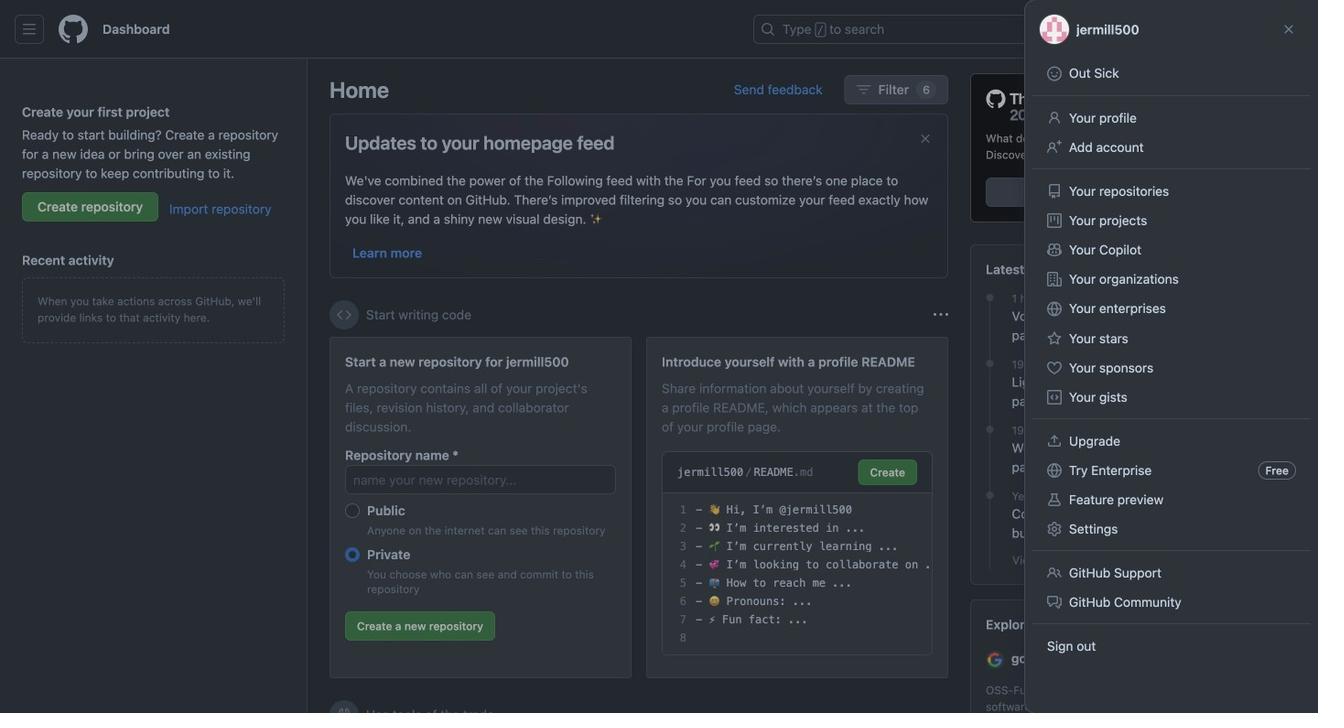 Task type: locate. For each thing, give the bounding box(es) containing it.
1 dot fill image from the top
[[983, 290, 998, 305]]

dot fill image
[[983, 290, 998, 305], [983, 356, 998, 371], [983, 422, 998, 437], [983, 488, 998, 503]]

account element
[[0, 59, 308, 713]]

4 dot fill image from the top
[[983, 488, 998, 503]]

homepage image
[[59, 15, 88, 44]]

triangle down image
[[1131, 22, 1146, 37]]

explore repositories navigation
[[971, 600, 1297, 713]]

3 dot fill image from the top
[[983, 422, 998, 437]]



Task type: describe. For each thing, give the bounding box(es) containing it.
command palette image
[[1052, 22, 1067, 37]]

explore element
[[971, 73, 1297, 713]]

2 dot fill image from the top
[[983, 356, 998, 371]]

plus image
[[1109, 22, 1124, 37]]



Task type: vqa. For each thing, say whether or not it's contained in the screenshot.
the
no



